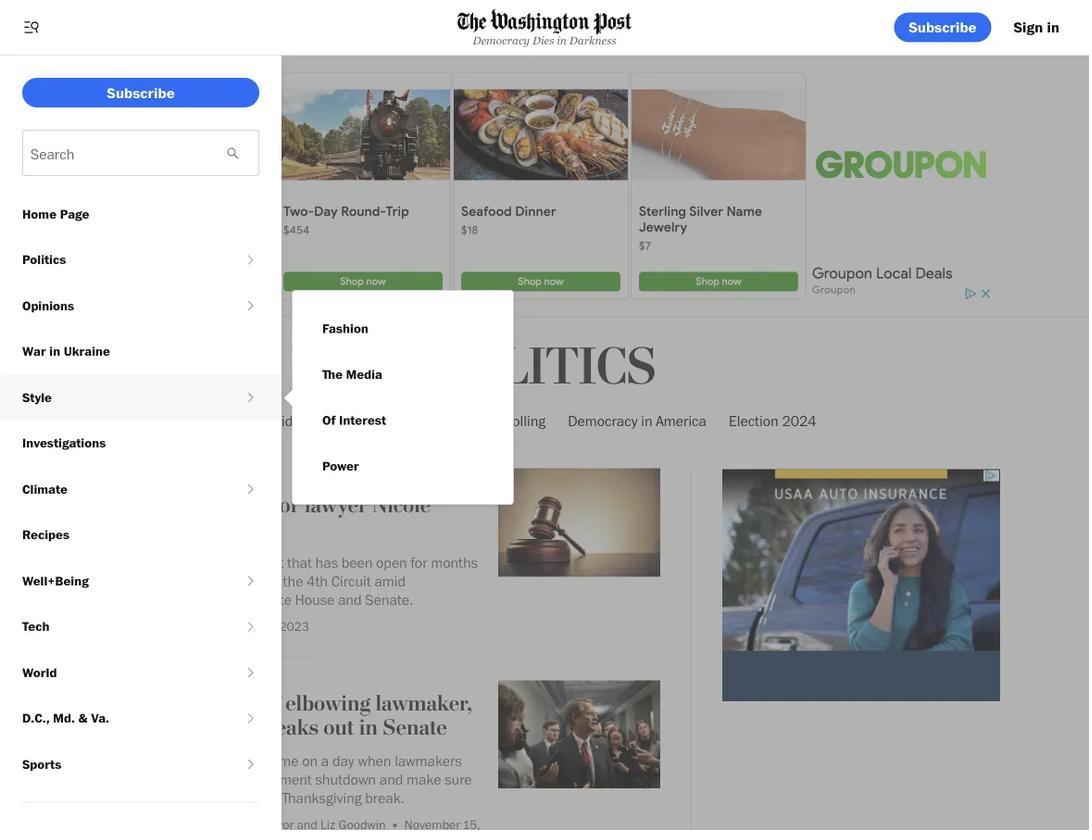 Task type: locate. For each thing, give the bounding box(es) containing it.
0 vertical spatial on
[[87, 572, 103, 590]]

15,
[[259, 619, 276, 634]]

they
[[87, 789, 114, 807]]

november
[[200, 619, 256, 634]]

opinions
[[22, 297, 74, 313]]

0 vertical spatial and
[[338, 591, 362, 609]]

berner
[[87, 517, 153, 543], [129, 554, 172, 572]]

va.
[[91, 710, 109, 726]]

biden left of
[[273, 412, 309, 430]]

4th
[[181, 517, 213, 543], [307, 572, 328, 590]]

1 horizontal spatial 4th
[[307, 572, 328, 590]]

4th inside nicole berner would take a seat that has been open for months on the u.s. court of appeals for the 4th circuit amid disagreement between the white house and senate.
[[307, 572, 328, 590]]

berner up u.s.
[[129, 554, 172, 572]]

1 horizontal spatial nicole
[[373, 492, 431, 519]]

the for the breakdowns in decorum came on a day when lawmakers were laboring to avoid a government shutdown and make sure they can leave town ahead of a thanksgiving break.
[[87, 752, 109, 770]]

nicole up disagreement
[[87, 554, 126, 572]]

0 vertical spatial to
[[158, 517, 176, 543]]

0 horizontal spatial circuit
[[218, 517, 281, 543]]

circuit up seat
[[218, 517, 281, 543]]

1 horizontal spatial on
[[302, 752, 318, 770]]

1 vertical spatial 4th
[[307, 572, 328, 590]]

and up break.
[[380, 770, 404, 788]]

biden down investigations link
[[87, 492, 142, 519]]

were
[[87, 770, 117, 788]]

None search field
[[23, 131, 214, 175]]

of up between
[[195, 572, 207, 590]]

1 horizontal spatial subscribe
[[909, 18, 977, 36]]

the inside 'dialog'
[[323, 367, 343, 382]]

1 horizontal spatial the
[[233, 591, 253, 609]]

open
[[376, 554, 408, 572]]

for right the open
[[411, 554, 428, 572]]

0 vertical spatial biden
[[273, 412, 309, 430]]

between
[[176, 591, 229, 609]]

biden administration
[[273, 412, 403, 430]]

1 vertical spatial nicole
[[87, 554, 126, 572]]

climate link
[[0, 466, 242, 512]]

1 vertical spatial democracy
[[568, 412, 638, 430]]

for down seat
[[263, 572, 280, 590]]

berner inside nicole berner would take a seat that has been open for months on the u.s. court of appeals for the 4th circuit amid disagreement between the white house and senate.
[[129, 554, 172, 572]]

nicole berner would take a seat that has been open for months on the u.s. court of appeals for the 4th circuit amid disagreement between the white house and senate.
[[87, 554, 478, 609]]

1 vertical spatial subscribe link
[[22, 78, 259, 108]]

to
[[158, 517, 176, 543], [174, 770, 187, 788]]

tech
[[22, 619, 50, 634]]

1 horizontal spatial democracy
[[568, 412, 638, 430]]

berner inside biden nominates labor lawyer nicole berner to 4th circuit
[[87, 517, 153, 543]]

advertisement region
[[95, 70, 994, 302], [723, 470, 1001, 701]]

the
[[323, 367, 343, 382], [87, 752, 109, 770]]

the down appeals at left bottom
[[233, 591, 253, 609]]

democracy in america
[[568, 412, 707, 430]]

0 horizontal spatial the
[[87, 752, 109, 770]]

1 vertical spatial of
[[263, 690, 281, 717]]

democracy right polling
[[568, 412, 638, 430]]

biden
[[273, 412, 309, 430], [87, 492, 142, 519]]

for
[[411, 554, 428, 572], [263, 572, 280, 590]]

home page link
[[0, 191, 282, 237]]

laboring
[[120, 770, 171, 788]]

1 horizontal spatial biden
[[273, 412, 309, 430]]

1 vertical spatial the
[[87, 752, 109, 770]]

to up would
[[158, 517, 176, 543]]

a
[[246, 554, 254, 572], [321, 752, 329, 770], [227, 770, 234, 788], [271, 789, 279, 807]]

in inside mccarthy accused of elbowing lawmaker, while fight nearly breaks out in senate
[[359, 715, 378, 741]]

and inside nicole berner would take a seat that has been open for months on the u.s. court of appeals for the 4th circuit amid disagreement between the white house and senate.
[[338, 591, 362, 609]]

in up avoid
[[191, 752, 203, 770]]

on
[[87, 572, 103, 590], [302, 752, 318, 770]]

sports
[[22, 756, 62, 772]]

subscribe inside primary 'element'
[[909, 18, 977, 36]]

0 vertical spatial 4th
[[181, 517, 213, 543]]

well+being link
[[0, 558, 242, 604]]

1 vertical spatial circuit
[[332, 572, 371, 590]]

circuit
[[218, 517, 281, 543], [332, 572, 371, 590]]

nearly
[[191, 715, 250, 741]]

nicole inside biden nominates labor lawyer nicole berner to 4th circuit
[[373, 492, 431, 519]]

0 vertical spatial subscribe
[[909, 18, 977, 36]]

democracy inside primary 'element'
[[473, 34, 530, 46]]

style link
[[0, 374, 242, 420]]

1 vertical spatial and
[[380, 770, 404, 788]]

ukraine
[[64, 343, 110, 359]]

0 horizontal spatial the
[[106, 572, 127, 590]]

the inside the breakdowns in decorum came on a day when lawmakers were laboring to avoid a government shutdown and make sure they can leave town ahead of a thanksgiving break.
[[87, 752, 109, 770]]

thanksgiving
[[282, 789, 362, 807]]

style
[[22, 389, 52, 405]]

white
[[256, 591, 292, 609]]

1 vertical spatial biden
[[87, 492, 142, 519]]

a inside nicole berner would take a seat that has been open for months on the u.s. court of appeals for the 4th circuit amid disagreement between the white house and senate.
[[246, 554, 254, 572]]

1 vertical spatial to
[[174, 770, 187, 788]]

4th inside biden nominates labor lawyer nicole berner to 4th circuit
[[181, 517, 213, 543]]

the washington post homepage. image
[[458, 9, 632, 35]]

elbowing
[[286, 690, 371, 717]]

democracy left the dies
[[473, 34, 530, 46]]

d.c., md. & va.
[[22, 710, 109, 726]]

0 vertical spatial circuit
[[218, 517, 281, 543]]

1 horizontal spatial the
[[323, 367, 343, 382]]

accused
[[183, 690, 258, 717]]

biden inside biden nominates labor lawyer nicole berner to 4th circuit
[[87, 492, 142, 519]]

the down that
[[283, 572, 303, 590]]

biden nominates labor lawyer nicole berner to 4th circuit link
[[87, 492, 484, 546]]

the left media
[[323, 367, 343, 382]]

1 vertical spatial berner
[[129, 554, 172, 572]]

a left seat
[[246, 554, 254, 572]]

circuit down been
[[332, 572, 371, 590]]

0 vertical spatial nicole
[[373, 492, 431, 519]]

sports link
[[0, 741, 242, 787]]

2 vertical spatial of
[[256, 789, 267, 807]]

in
[[1048, 18, 1060, 36], [557, 34, 567, 46], [49, 343, 60, 359], [642, 412, 653, 430], [359, 715, 378, 741], [191, 752, 203, 770]]

investigations link
[[0, 420, 282, 466]]

None search field
[[22, 130, 259, 176]]

0 horizontal spatial subscribe
[[107, 83, 175, 101]]

in right out on the left of the page
[[359, 715, 378, 741]]

subscribe link
[[895, 13, 992, 42], [22, 78, 259, 108]]

has
[[316, 554, 338, 572]]

the up disagreement
[[106, 572, 127, 590]]

0 vertical spatial democracy
[[473, 34, 530, 46]]

while
[[87, 715, 139, 741]]

0 vertical spatial subscribe link
[[895, 13, 992, 42]]

of inside the breakdowns in decorum came on a day when lawmakers were laboring to avoid a government shutdown and make sure they can leave town ahead of a thanksgiving break.
[[256, 789, 267, 807]]

polling
[[505, 412, 546, 430]]

0 horizontal spatial subscribe link
[[22, 78, 259, 108]]

1 vertical spatial for
[[263, 572, 280, 590]]

recipes link
[[0, 512, 282, 558]]

dialog
[[282, 290, 514, 505]]

0 horizontal spatial nicole
[[87, 554, 126, 572]]

1 horizontal spatial for
[[411, 554, 428, 572]]

of interest link
[[308, 398, 401, 443]]

1 horizontal spatial circuit
[[332, 572, 371, 590]]

the
[[106, 572, 127, 590], [283, 572, 303, 590], [233, 591, 253, 609]]

0 vertical spatial the
[[323, 367, 343, 382]]

fight
[[144, 715, 186, 741]]

a left day
[[321, 752, 329, 770]]

tech link
[[0, 604, 242, 650]]

u.s.
[[130, 572, 154, 590]]

and right house
[[338, 591, 362, 609]]

0 vertical spatial of
[[195, 572, 207, 590]]

tagline, democracy dies in darkness element
[[458, 34, 632, 46]]

0 horizontal spatial on
[[87, 572, 103, 590]]

4th up would
[[181, 517, 213, 543]]

media
[[346, 367, 383, 382]]

4th up house
[[307, 572, 328, 590]]

of right accused
[[263, 690, 281, 717]]

to up town
[[174, 770, 187, 788]]

to inside biden nominates labor lawyer nicole berner to 4th circuit
[[158, 517, 176, 543]]

berner down climate link
[[87, 517, 153, 543]]

0 horizontal spatial 4th
[[181, 517, 213, 543]]

0 horizontal spatial and
[[338, 591, 362, 609]]

the up were
[[87, 752, 109, 770]]

make
[[407, 770, 442, 788]]

0 vertical spatial berner
[[87, 517, 153, 543]]

on right 'came'
[[302, 752, 318, 770]]

the breakdowns in decorum came on a day when lawmakers were laboring to avoid a government shutdown and make sure they can leave town ahead of a thanksgiving break.
[[87, 752, 472, 807]]

0 horizontal spatial democracy
[[473, 34, 530, 46]]

fashion
[[323, 321, 369, 336]]

power
[[323, 458, 359, 474]]

1 horizontal spatial subscribe link
[[895, 13, 992, 42]]

the media link
[[308, 352, 398, 398]]

court
[[158, 572, 192, 590]]

1 horizontal spatial and
[[380, 770, 404, 788]]

2024
[[783, 412, 817, 430]]

the media
[[323, 367, 383, 382]]

opinions link
[[0, 283, 242, 329]]

biden for biden administration
[[273, 412, 309, 430]]

0 vertical spatial for
[[411, 554, 428, 572]]

world link
[[0, 650, 242, 696]]

of down government
[[256, 789, 267, 807]]

1 vertical spatial on
[[302, 752, 318, 770]]

nicole up the open
[[373, 492, 431, 519]]

leave
[[143, 789, 176, 807]]

in right the dies
[[557, 34, 567, 46]]

democracy for democracy in america
[[568, 412, 638, 430]]

0 horizontal spatial biden
[[87, 492, 142, 519]]

on up disagreement
[[87, 572, 103, 590]]

fashion link
[[308, 306, 384, 352]]



Task type: vqa. For each thing, say whether or not it's contained in the screenshot.
top the Biden
yes



Task type: describe. For each thing, give the bounding box(es) containing it.
sign in link
[[1000, 13, 1075, 42]]

sign in
[[1014, 18, 1060, 36]]

d.c.,
[[22, 710, 50, 726]]

on inside the breakdowns in decorum came on a day when lawmakers were laboring to avoid a government shutdown and make sure they can leave town ahead of a thanksgiving break.
[[302, 752, 318, 770]]

and inside the breakdowns in decorum came on a day when lawmakers were laboring to avoid a government shutdown and make sure they can leave town ahead of a thanksgiving break.
[[380, 770, 404, 788]]

breakdowns
[[112, 752, 188, 770]]

dialog containing fashion
[[282, 290, 514, 505]]

biden administration link
[[273, 396, 403, 445]]

amid
[[375, 572, 406, 590]]

seat
[[257, 554, 284, 572]]

biden for biden nominates labor lawyer nicole berner to 4th circuit
[[87, 492, 142, 519]]

came
[[264, 752, 299, 770]]

well+being
[[22, 573, 89, 589]]

2023
[[279, 619, 309, 634]]

in right war
[[49, 343, 60, 359]]

decorum
[[206, 752, 261, 770]]

avoid
[[190, 770, 223, 788]]

home page
[[22, 206, 89, 222]]

politics link
[[433, 336, 657, 399]]

democracy in america link
[[568, 396, 707, 445]]

shutdown
[[316, 770, 376, 788]]

been
[[342, 554, 373, 572]]

election
[[729, 412, 779, 430]]

of interest
[[323, 412, 386, 428]]

to inside the breakdowns in decorum came on a day when lawmakers were laboring to avoid a government shutdown and make sure they can leave town ahead of a thanksgiving break.
[[174, 770, 187, 788]]

dies
[[533, 34, 555, 46]]

polling link
[[505, 396, 546, 445]]

administration
[[312, 412, 403, 430]]

biden nominates labor lawyer nicole berner to 4th circuit
[[87, 492, 431, 543]]

of inside nicole berner would take a seat that has been open for months on the u.s. court of appeals for the 4th circuit amid disagreement between the white house and senate.
[[195, 572, 207, 590]]

america
[[656, 412, 707, 430]]

out
[[324, 715, 354, 741]]

ahead
[[213, 789, 252, 807]]

senate.
[[365, 591, 413, 609]]

politics
[[22, 252, 66, 267]]

subscribe link inside primary 'element'
[[895, 13, 992, 42]]

democracy dies in darkness link
[[458, 9, 632, 46]]

in left america
[[642, 412, 653, 430]]

&
[[78, 710, 88, 726]]

war in ukraine link
[[0, 329, 282, 374]]

politics link
[[0, 237, 242, 283]]

a up ahead
[[227, 770, 234, 788]]

mccarthy accused of elbowing lawmaker, while fight nearly breaks out in senate link
[[87, 690, 484, 744]]

circuit inside biden nominates labor lawyer nicole berner to 4th circuit
[[218, 517, 281, 543]]

a down government
[[271, 789, 279, 807]]

election 2024 link
[[729, 396, 817, 445]]

recipes
[[22, 527, 70, 543]]

nicole inside nicole berner would take a seat that has been open for months on the u.s. court of appeals for the 4th circuit amid disagreement between the white house and senate.
[[87, 554, 126, 572]]

power link
[[308, 443, 374, 489]]

mccarthy
[[87, 690, 178, 717]]

that
[[287, 554, 312, 572]]

home
[[22, 206, 57, 222]]

breaks
[[255, 715, 319, 741]]

house
[[295, 591, 335, 609]]

take
[[215, 554, 242, 572]]

appeals
[[210, 572, 260, 590]]

politics
[[433, 336, 657, 399]]

world
[[22, 665, 57, 680]]

circuit inside nicole berner would take a seat that has been open for months on the u.s. court of appeals for the 4th circuit amid disagreement between the white house and senate.
[[332, 572, 371, 590]]

interest
[[339, 412, 386, 428]]

d.c., md. & va. link
[[0, 696, 242, 741]]

1 vertical spatial advertisement region
[[723, 470, 1001, 701]]

labor
[[251, 492, 300, 519]]

months
[[431, 554, 478, 572]]

democracy for democracy dies in darkness
[[473, 34, 530, 46]]

search and browse sections image
[[22, 18, 41, 37]]

day
[[333, 752, 355, 770]]

of inside mccarthy accused of elbowing lawmaker, while fight nearly breaks out in senate
[[263, 690, 281, 717]]

investigations
[[22, 435, 106, 451]]

break.
[[365, 789, 405, 807]]

0 vertical spatial advertisement region
[[95, 70, 994, 302]]

2 horizontal spatial the
[[283, 572, 303, 590]]

lawmaker,
[[376, 690, 473, 717]]

the for the media
[[323, 367, 343, 382]]

md.
[[53, 710, 75, 726]]

mccarthy accused of elbowing lawmaker, while fight nearly breaks out in senate
[[87, 690, 473, 741]]

town
[[180, 789, 210, 807]]

in inside the breakdowns in decorum came on a day when lawmakers were laboring to avoid a government shutdown and make sure they can leave town ahead of a thanksgiving break.
[[191, 752, 203, 770]]

primary element
[[0, 0, 1090, 56]]

november 15, 2023
[[200, 619, 309, 634]]

page
[[60, 206, 89, 222]]

senate
[[383, 715, 447, 741]]

darkness
[[570, 34, 617, 46]]

democracy dies in darkness
[[473, 34, 617, 46]]

1 vertical spatial subscribe
[[107, 83, 175, 101]]

government
[[238, 770, 312, 788]]

war in ukraine
[[22, 343, 110, 359]]

lawmakers
[[395, 752, 462, 770]]

in right the sign
[[1048, 18, 1060, 36]]

sure
[[445, 770, 472, 788]]

on inside nicole berner would take a seat that has been open for months on the u.s. court of appeals for the 4th circuit amid disagreement between the white house and senate.
[[87, 572, 103, 590]]

disagreement
[[87, 591, 173, 609]]

would
[[175, 554, 212, 572]]

war
[[22, 343, 46, 359]]

0 horizontal spatial for
[[263, 572, 280, 590]]



